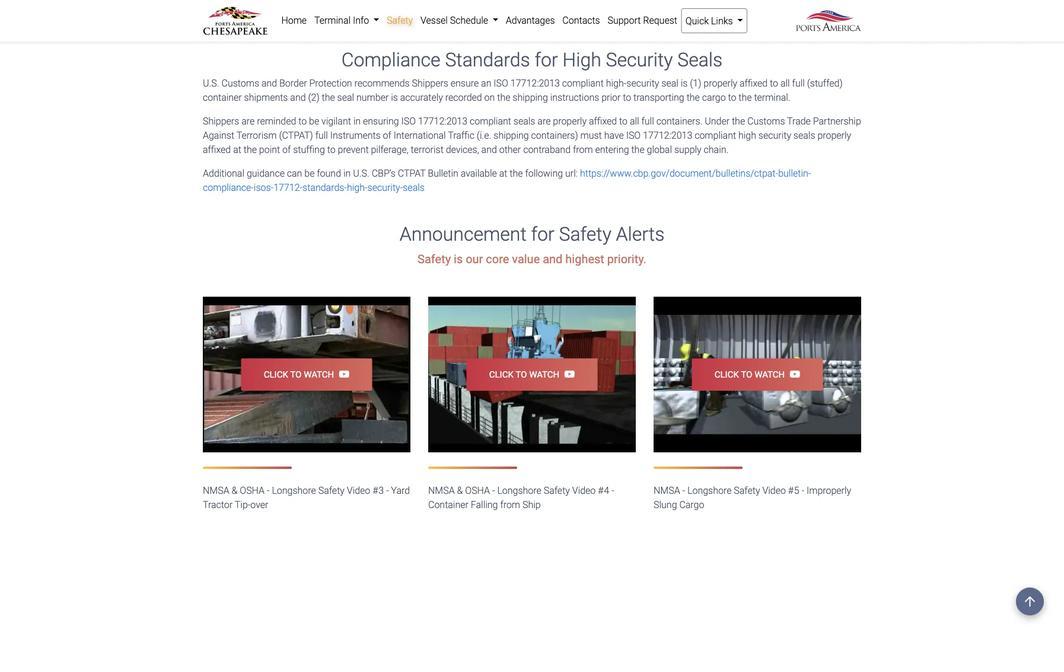 Task type: vqa. For each thing, say whether or not it's contained in the screenshot.
1
no



Task type: describe. For each thing, give the bounding box(es) containing it.
schedule
[[450, 15, 488, 26]]

container
[[203, 92, 242, 103]]

terminal
[[314, 15, 351, 26]]

17712:2013 inside u.s. customs and border protection recommends shippers ensure an iso 17712:2013 compliant high-security seal is (1) properly affixed to all full (stuffed) container shipments and (2) the seal number is accurately recorded on the shipping instructions prior to transporting the cargo to the terminal.
[[511, 78, 560, 89]]

falling
[[471, 499, 498, 510]]

video for #4
[[572, 485, 596, 496]]

click to watch link for ship
[[466, 359, 598, 391]]

the up high
[[732, 115, 745, 127]]

other
[[499, 144, 521, 155]]

video image for over
[[203, 297, 410, 453]]

youtube image for safety
[[560, 370, 575, 379]]

1 horizontal spatial full
[[641, 115, 654, 127]]

https://www.cbp.gov/document/bulletins/ctpat-bulletin- compliance-isos-17712-standards-high-security-seals link
[[203, 168, 811, 193]]

check square image
[[217, 15, 225, 25]]

international
[[394, 130, 446, 141]]

terminal info
[[314, 15, 371, 26]]

ensuring
[[363, 115, 399, 127]]

1 vertical spatial at
[[499, 168, 507, 179]]

all inside shippers are reminded to be vigilant in ensuring iso 17712:2013 compliant seals are properly affixed to all full containers.  under the customs trade partnership against terrorism (ctpat) full instruments of international traffic (i.e. shipping containers) must have iso 17712:2013 compliant high security seals properly affixed at the point of stuffing to prevent pilferage, terrorist devices, and other contraband from entering the global supply chain.
[[630, 115, 639, 127]]

under
[[705, 115, 730, 127]]

4 - from the left
[[611, 485, 614, 496]]

osha for falling
[[465, 485, 490, 496]]

1 vertical spatial compliant
[[470, 115, 511, 127]]

advantages
[[506, 15, 555, 26]]

and down border on the left
[[290, 92, 306, 103]]

safety inside nmsa & osha - longshore safety video #3 - yard tractor tip-over
[[318, 485, 345, 496]]

improperly
[[807, 485, 851, 496]]

customs inside u.s. customs and border protection recommends shippers ensure an iso 17712:2013 compliant high-security seal is (1) properly affixed to all full (stuffed) container shipments and (2) the seal number is accurately recorded on the shipping instructions prior to transporting the cargo to the terminal.
[[222, 78, 259, 89]]

watch for ship
[[529, 370, 560, 380]]

home
[[281, 15, 307, 26]]

longshore for ship
[[497, 485, 541, 496]]

compliance
[[342, 49, 440, 71]]

advantages link
[[502, 8, 559, 32]]

vigilant
[[321, 115, 351, 127]]

safety left vessel
[[387, 15, 413, 26]]

home link
[[278, 8, 311, 32]]

vessel
[[421, 15, 448, 26]]

0 horizontal spatial 17712:2013
[[418, 115, 467, 127]]

1 horizontal spatial seal
[[662, 78, 678, 89]]

the down protection on the top left of the page
[[322, 92, 335, 103]]

1 vertical spatial in
[[343, 168, 351, 179]]

support and services
[[230, 14, 320, 26]]

announcement for safety alerts
[[400, 223, 665, 245]]

the down terrorism
[[244, 144, 257, 155]]

terminal.
[[754, 92, 790, 103]]

2 - from the left
[[386, 485, 389, 496]]

click for ship
[[489, 370, 514, 380]]

bulletin
[[428, 168, 458, 179]]

contraband
[[523, 144, 571, 155]]

cbp's
[[372, 168, 396, 179]]

0 horizontal spatial properly
[[553, 115, 587, 127]]

click to watch for ship
[[489, 370, 560, 380]]

and up shipments
[[262, 78, 277, 89]]

6 - from the left
[[802, 485, 804, 496]]

1 vertical spatial for
[[531, 223, 554, 245]]

(1)
[[690, 78, 701, 89]]

slung
[[654, 499, 677, 510]]

available
[[461, 168, 497, 179]]

1 vertical spatial seals
[[794, 130, 815, 141]]

quick
[[685, 15, 709, 26]]

full inside u.s. customs and border protection recommends shippers ensure an iso 17712:2013 compliant high-security seal is (1) properly affixed to all full (stuffed) container shipments and (2) the seal number is accurately recorded on the shipping instructions prior to transporting the cargo to the terminal.
[[792, 78, 805, 89]]

3 video image from the left
[[654, 297, 861, 453]]

prior
[[602, 92, 621, 103]]

safety link
[[383, 8, 417, 32]]

global
[[647, 144, 672, 155]]

the down (1)
[[687, 92, 700, 103]]

can
[[287, 168, 302, 179]]

terminal info link
[[311, 8, 383, 32]]

high- inside https://www.cbp.gov/document/bulletins/ctpat-bulletin- compliance-isos-17712-standards-high-security-seals
[[347, 182, 367, 193]]

1 horizontal spatial affixed
[[589, 115, 617, 127]]

1 horizontal spatial u.s.
[[353, 168, 369, 179]]

from inside shippers are reminded to be vigilant in ensuring iso 17712:2013 compliant seals are properly affixed to all full containers.  under the customs trade partnership against terrorism (ctpat) full instruments of international traffic (i.e. shipping containers) must have iso 17712:2013 compliant high security seals properly affixed at the point of stuffing to prevent pilferage, terrorist devices, and other contraband from entering the global supply chain.
[[573, 144, 593, 155]]

& for tractor
[[232, 485, 237, 496]]

isos-
[[254, 182, 274, 193]]

shipping inside shippers are reminded to be vigilant in ensuring iso 17712:2013 compliant seals are properly affixed to all full containers.  under the customs trade partnership against terrorism (ctpat) full instruments of international traffic (i.e. shipping containers) must have iso 17712:2013 compliant high security seals properly affixed at the point of stuffing to prevent pilferage, terrorist devices, and other contraband from entering the global supply chain.
[[494, 130, 529, 141]]

value
[[512, 252, 540, 266]]

#3
[[373, 485, 384, 496]]

shipping inside u.s. customs and border protection recommends shippers ensure an iso 17712:2013 compliant high-security seal is (1) properly affixed to all full (stuffed) container shipments and (2) the seal number is accurately recorded on the shipping instructions prior to transporting the cargo to the terminal.
[[513, 92, 548, 103]]

17712-
[[274, 182, 303, 193]]

all inside u.s. customs and border protection recommends shippers ensure an iso 17712:2013 compliant high-security seal is (1) properly affixed to all full (stuffed) container shipments and (2) the seal number is accurately recorded on the shipping instructions prior to transporting the cargo to the terminal.
[[781, 78, 790, 89]]

0 vertical spatial for
[[535, 49, 558, 71]]

safety is our core value and highest priority.
[[418, 252, 646, 266]]

seals inside https://www.cbp.gov/document/bulletins/ctpat-bulletin- compliance-isos-17712-standards-high-security-seals
[[403, 182, 425, 193]]

nmsa for nmsa & osha - longshore safety video #4 - container falling from ship
[[428, 485, 455, 496]]

video image for ship
[[428, 297, 636, 453]]

(i.e.
[[477, 130, 491, 141]]

https://www.cbp.gov/document/bulletins/ctpat-
[[580, 168, 778, 179]]

cargo
[[702, 92, 726, 103]]

the left terminal. in the right top of the page
[[739, 92, 752, 103]]

accurately
[[400, 92, 443, 103]]

2 vertical spatial properly
[[818, 130, 851, 141]]

over
[[251, 499, 268, 510]]

entering
[[595, 144, 629, 155]]

go to top image
[[1016, 588, 1044, 616]]

support for support request
[[608, 15, 641, 26]]

support for support and services
[[232, 14, 266, 26]]

links
[[711, 15, 733, 26]]

partnership
[[813, 115, 861, 127]]

3 - from the left
[[492, 485, 495, 496]]

point
[[259, 144, 280, 155]]

2 horizontal spatial 17712:2013
[[643, 130, 692, 141]]

instruments
[[330, 130, 381, 141]]

recorded
[[445, 92, 482, 103]]

alerts
[[616, 223, 665, 245]]

protection
[[309, 78, 352, 89]]

nmsa - longshore safety video #5 - improperly slung cargo
[[654, 485, 851, 510]]

1 vertical spatial seal
[[337, 92, 354, 103]]

3 click from the left
[[715, 370, 739, 380]]

shippers inside shippers are reminded to be vigilant in ensuring iso 17712:2013 compliant seals are properly affixed to all full containers.  under the customs trade partnership against terrorism (ctpat) full instruments of international traffic (i.e. shipping containers) must have iso 17712:2013 compliant high security seals properly affixed at the point of stuffing to prevent pilferage, terrorist devices, and other contraband from entering the global supply chain.
[[203, 115, 239, 127]]

ship
[[523, 499, 541, 510]]

have
[[604, 130, 624, 141]]

url:
[[565, 168, 578, 179]]

click to watch link for over
[[241, 359, 372, 391]]

youtube image for #5
[[785, 370, 800, 379]]

the right 'on'
[[497, 92, 510, 103]]

youtube image
[[334, 370, 350, 379]]

on
[[484, 92, 495, 103]]

click to watch for over
[[264, 370, 334, 380]]

security inside u.s. customs and border protection recommends shippers ensure an iso 17712:2013 compliant high-security seal is (1) properly affixed to all full (stuffed) container shipments and (2) the seal number is accurately recorded on the shipping instructions prior to transporting the cargo to the terminal.
[[627, 78, 659, 89]]

0 vertical spatial is
[[681, 78, 688, 89]]

video for #3
[[347, 485, 370, 496]]

3 click to watch from the left
[[715, 370, 785, 380]]

containers)
[[531, 130, 578, 141]]

number
[[356, 92, 389, 103]]

and left services at the left
[[268, 14, 283, 26]]

trade
[[787, 115, 811, 127]]

1 vertical spatial iso
[[401, 115, 416, 127]]

recommends
[[354, 78, 410, 89]]

request
[[643, 15, 677, 26]]

nmsa & osha - longshore safety video #4 - container falling from ship
[[428, 485, 614, 510]]

reminded
[[257, 115, 296, 127]]

quick links link
[[681, 8, 747, 33]]

pilferage,
[[371, 144, 409, 155]]

2 vertical spatial iso
[[626, 130, 641, 141]]

security
[[606, 49, 673, 71]]

shipments
[[244, 92, 288, 103]]

security-
[[367, 182, 403, 193]]

2 vertical spatial full
[[315, 130, 328, 141]]

cargo
[[679, 499, 704, 510]]

(2)
[[308, 92, 319, 103]]



Task type: locate. For each thing, give the bounding box(es) containing it.
nmsa for nmsa & osha - longshore safety video #3 - yard tractor tip-over
[[203, 485, 229, 496]]

0 vertical spatial in
[[353, 115, 361, 127]]

the down other
[[510, 168, 523, 179]]

from down the must at top right
[[573, 144, 593, 155]]

1 click to watch link from the left
[[241, 359, 372, 391]]

& up container
[[457, 485, 463, 496]]

0 vertical spatial affixed
[[740, 78, 768, 89]]

affixed up have
[[589, 115, 617, 127]]

1 are from the left
[[242, 115, 255, 127]]

for up safety is our core value and highest priority. at top
[[531, 223, 554, 245]]

1 horizontal spatial youtube image
[[785, 370, 800, 379]]

0 horizontal spatial nmsa
[[203, 485, 229, 496]]

2 video from the left
[[572, 485, 596, 496]]

- up cargo
[[682, 485, 685, 496]]

1 osha from the left
[[240, 485, 265, 496]]

0 vertical spatial properly
[[704, 78, 737, 89]]

0 vertical spatial high-
[[606, 78, 627, 89]]

2 horizontal spatial properly
[[818, 130, 851, 141]]

full up stuffing
[[315, 130, 328, 141]]

- up over
[[267, 485, 270, 496]]

seal down protection on the top left of the page
[[337, 92, 354, 103]]

shipping down compliance standards for high security seals
[[513, 92, 548, 103]]

core
[[486, 252, 509, 266]]

1 horizontal spatial of
[[383, 130, 391, 141]]

17712:2013 down compliance standards for high security seals
[[511, 78, 560, 89]]

0 horizontal spatial at
[[233, 144, 241, 155]]

compliance-
[[203, 182, 254, 193]]

1 vertical spatial shipping
[[494, 130, 529, 141]]

3 watch from the left
[[755, 370, 785, 380]]

vessel schedule link
[[417, 8, 502, 32]]

1 watch from the left
[[304, 370, 334, 380]]

0 horizontal spatial iso
[[401, 115, 416, 127]]

iso inside u.s. customs and border protection recommends shippers ensure an iso 17712:2013 compliant high-security seal is (1) properly affixed to all full (stuffed) container shipments and (2) the seal number is accurately recorded on the shipping instructions prior to transporting the cargo to the terminal.
[[494, 78, 508, 89]]

1 video from the left
[[347, 485, 370, 496]]

compliant up (i.e. in the top left of the page
[[470, 115, 511, 127]]

1 horizontal spatial all
[[781, 78, 790, 89]]

5 - from the left
[[682, 485, 685, 496]]

0 horizontal spatial osha
[[240, 485, 265, 496]]

to
[[770, 78, 778, 89], [623, 92, 631, 103], [728, 92, 736, 103], [298, 115, 307, 127], [619, 115, 628, 127], [327, 144, 335, 155], [290, 370, 302, 380], [516, 370, 527, 380], [741, 370, 752, 380]]

17712:2013 up traffic
[[418, 115, 467, 127]]

1 vertical spatial u.s.
[[353, 168, 369, 179]]

1 vertical spatial full
[[641, 115, 654, 127]]

must
[[580, 130, 602, 141]]

instructions
[[550, 92, 599, 103]]

safety inside nmsa & osha - longshore safety video #4 - container falling from ship
[[544, 485, 570, 496]]

1 vertical spatial security
[[759, 130, 791, 141]]

video
[[347, 485, 370, 496], [572, 485, 596, 496], [762, 485, 786, 496]]

0 vertical spatial of
[[383, 130, 391, 141]]

shippers up against
[[203, 115, 239, 127]]

nmsa up tractor
[[203, 485, 229, 496]]

container
[[428, 499, 469, 510]]

longshore inside nmsa & osha - longshore safety video #3 - yard tractor tip-over
[[272, 485, 316, 496]]

osha inside nmsa & osha - longshore safety video #3 - yard tractor tip-over
[[240, 485, 265, 496]]

2 horizontal spatial affixed
[[740, 78, 768, 89]]

in up instruments
[[353, 115, 361, 127]]

1 vertical spatial be
[[304, 168, 315, 179]]

compliant inside u.s. customs and border protection recommends shippers ensure an iso 17712:2013 compliant high-security seal is (1) properly affixed to all full (stuffed) container shipments and (2) the seal number is accurately recorded on the shipping instructions prior to transporting the cargo to the terminal.
[[562, 78, 604, 89]]

all up terminal. in the right top of the page
[[781, 78, 790, 89]]

2 vertical spatial is
[[454, 252, 463, 266]]

video image
[[203, 297, 410, 453], [428, 297, 636, 453], [654, 297, 861, 453]]

0 horizontal spatial longshore
[[272, 485, 316, 496]]

shippers
[[412, 78, 448, 89], [203, 115, 239, 127]]

0 vertical spatial all
[[781, 78, 790, 89]]

1 horizontal spatial video image
[[428, 297, 636, 453]]

highest
[[565, 252, 604, 266]]

1 support from the left
[[232, 14, 266, 26]]

bulletin-
[[778, 168, 811, 179]]

nmsa inside nmsa - longshore safety video #5 - improperly slung cargo
[[654, 485, 680, 496]]

0 horizontal spatial click to watch link
[[241, 359, 372, 391]]

properly up containers)
[[553, 115, 587, 127]]

compliant up 'chain.'
[[695, 130, 736, 141]]

& up tip-
[[232, 485, 237, 496]]

2 horizontal spatial compliant
[[695, 130, 736, 141]]

0 horizontal spatial seal
[[337, 92, 354, 103]]

affixed down against
[[203, 144, 231, 155]]

0 horizontal spatial click to watch
[[264, 370, 334, 380]]

high-
[[606, 78, 627, 89], [347, 182, 367, 193]]

2 horizontal spatial iso
[[626, 130, 641, 141]]

0 horizontal spatial seals
[[403, 182, 425, 193]]

affixed inside u.s. customs and border protection recommends shippers ensure an iso 17712:2013 compliant high-security seal is (1) properly affixed to all full (stuffed) container shipments and (2) the seal number is accurately recorded on the shipping instructions prior to transporting the cargo to the terminal.
[[740, 78, 768, 89]]

video inside nmsa & osha - longshore safety video #4 - container falling from ship
[[572, 485, 596, 496]]

safety down announcement
[[418, 252, 451, 266]]

u.s. left "cbp's"
[[353, 168, 369, 179]]

are up terrorism
[[242, 115, 255, 127]]

nmsa for nmsa - longshore safety video #5 - improperly slung cargo
[[654, 485, 680, 496]]

ensure
[[451, 78, 479, 89]]

1 horizontal spatial osha
[[465, 485, 490, 496]]

high- down additional guidance can be found in u.s. cbp's ctpat bulletin available at the following url:
[[347, 182, 367, 193]]

0 vertical spatial seals
[[514, 115, 535, 127]]

1 vertical spatial shippers
[[203, 115, 239, 127]]

at right available
[[499, 168, 507, 179]]

2 horizontal spatial nmsa
[[654, 485, 680, 496]]

& inside nmsa & osha - longshore safety video #4 - container falling from ship
[[457, 485, 463, 496]]

prevent
[[338, 144, 369, 155]]

high- inside u.s. customs and border protection recommends shippers ensure an iso 17712:2013 compliant high-security seal is (1) properly affixed to all full (stuffed) container shipments and (2) the seal number is accurately recorded on the shipping instructions prior to transporting the cargo to the terminal.
[[606, 78, 627, 89]]

osha for tractor
[[240, 485, 265, 496]]

against
[[203, 130, 234, 141]]

1 horizontal spatial support
[[608, 15, 641, 26]]

longshore inside nmsa - longshore safety video #5 - improperly slung cargo
[[687, 485, 732, 496]]

be inside shippers are reminded to be vigilant in ensuring iso 17712:2013 compliant seals are properly affixed to all full containers.  under the customs trade partnership against terrorism (ctpat) full instruments of international traffic (i.e. shipping containers) must have iso 17712:2013 compliant high security seals properly affixed at the point of stuffing to prevent pilferage, terrorist devices, and other contraband from entering the global supply chain.
[[309, 115, 319, 127]]

our
[[466, 252, 483, 266]]

announcement
[[400, 223, 527, 245]]

2 watch from the left
[[529, 370, 560, 380]]

devices,
[[446, 144, 479, 155]]

2 vertical spatial compliant
[[695, 130, 736, 141]]

1 horizontal spatial compliant
[[562, 78, 604, 89]]

all
[[781, 78, 790, 89], [630, 115, 639, 127]]

be left the vigilant in the top left of the page
[[309, 115, 319, 127]]

1 horizontal spatial longshore
[[497, 485, 541, 496]]

security inside shippers are reminded to be vigilant in ensuring iso 17712:2013 compliant seals are properly affixed to all full containers.  under the customs trade partnership against terrorism (ctpat) full instruments of international traffic (i.e. shipping containers) must have iso 17712:2013 compliant high security seals properly affixed at the point of stuffing to prevent pilferage, terrorist devices, and other contraband from entering the global supply chain.
[[759, 130, 791, 141]]

compliant
[[562, 78, 604, 89], [470, 115, 511, 127], [695, 130, 736, 141]]

longshore for over
[[272, 485, 316, 496]]

osha up falling at left bottom
[[465, 485, 490, 496]]

1 vertical spatial high-
[[347, 182, 367, 193]]

video inside nmsa - longshore safety video #5 - improperly slung cargo
[[762, 485, 786, 496]]

containers.
[[656, 115, 702, 127]]

click to watch link
[[241, 359, 372, 391], [466, 359, 598, 391], [692, 359, 823, 391]]

is left (1)
[[681, 78, 688, 89]]

0 horizontal spatial compliant
[[470, 115, 511, 127]]

from
[[573, 144, 593, 155], [500, 499, 520, 510]]

at down against
[[233, 144, 241, 155]]

properly up cargo
[[704, 78, 737, 89]]

seals down u.s. customs and border protection recommends shippers ensure an iso 17712:2013 compliant high-security seal is (1) properly affixed to all full (stuffed) container shipments and (2) the seal number is accurately recorded on the shipping instructions prior to transporting the cargo to the terminal.
[[514, 115, 535, 127]]

2 longshore from the left
[[497, 485, 541, 496]]

1 horizontal spatial watch
[[529, 370, 560, 380]]

2 horizontal spatial full
[[792, 78, 805, 89]]

seals down trade
[[794, 130, 815, 141]]

security
[[627, 78, 659, 89], [759, 130, 791, 141]]

compliance standards for high security seals
[[342, 49, 723, 71]]

0 vertical spatial at
[[233, 144, 241, 155]]

of
[[383, 130, 391, 141], [282, 144, 291, 155]]

0 horizontal spatial from
[[500, 499, 520, 510]]

be
[[309, 115, 319, 127], [304, 168, 315, 179]]

0 horizontal spatial are
[[242, 115, 255, 127]]

1 click to watch from the left
[[264, 370, 334, 380]]

quick links
[[685, 15, 735, 26]]

17712:2013 up global on the right of page
[[643, 130, 692, 141]]

youtube image
[[560, 370, 575, 379], [785, 370, 800, 379]]

terrorist
[[411, 144, 444, 155]]

nmsa up container
[[428, 485, 455, 496]]

1 video image from the left
[[203, 297, 410, 453]]

for
[[535, 49, 558, 71], [531, 223, 554, 245]]

safety up highest
[[559, 223, 611, 245]]

2 click to watch link from the left
[[466, 359, 598, 391]]

properly
[[704, 78, 737, 89], [553, 115, 587, 127], [818, 130, 851, 141]]

1 horizontal spatial iso
[[494, 78, 508, 89]]

0 horizontal spatial support
[[232, 14, 266, 26]]

1 horizontal spatial click to watch
[[489, 370, 560, 380]]

video inside nmsa & osha - longshore safety video #3 - yard tractor tip-over
[[347, 485, 370, 496]]

tractor
[[203, 499, 233, 510]]

2 & from the left
[[457, 485, 463, 496]]

1 horizontal spatial security
[[759, 130, 791, 141]]

video left #4
[[572, 485, 596, 496]]

be right can
[[304, 168, 315, 179]]

1 vertical spatial of
[[282, 144, 291, 155]]

- right the #5
[[802, 485, 804, 496]]

2 horizontal spatial video
[[762, 485, 786, 496]]

1 horizontal spatial properly
[[704, 78, 737, 89]]

#5
[[788, 485, 799, 496]]

safety left the #5
[[734, 485, 760, 496]]

priority.
[[607, 252, 646, 266]]

is
[[681, 78, 688, 89], [391, 92, 398, 103], [454, 252, 463, 266]]

0 vertical spatial shipping
[[513, 92, 548, 103]]

iso right an
[[494, 78, 508, 89]]

iso up international
[[401, 115, 416, 127]]

support request link
[[604, 8, 681, 32]]

ctpat
[[398, 168, 426, 179]]

2 are from the left
[[538, 115, 551, 127]]

1 longshore from the left
[[272, 485, 316, 496]]

customs
[[222, 78, 259, 89], [747, 115, 785, 127]]

0 horizontal spatial video image
[[203, 297, 410, 453]]

3 nmsa from the left
[[654, 485, 680, 496]]

safety left #4
[[544, 485, 570, 496]]

seal up the transporting
[[662, 78, 678, 89]]

vessel schedule
[[421, 15, 490, 26]]

1 horizontal spatial nmsa
[[428, 485, 455, 496]]

1 horizontal spatial 17712:2013
[[511, 78, 560, 89]]

border
[[279, 78, 307, 89]]

safety inside nmsa - longshore safety video #5 - improperly slung cargo
[[734, 485, 760, 496]]

0 vertical spatial be
[[309, 115, 319, 127]]

full left (stuffed)
[[792, 78, 805, 89]]

nmsa up slung at the right of page
[[654, 485, 680, 496]]

2 horizontal spatial click to watch
[[715, 370, 785, 380]]

compliant up instructions
[[562, 78, 604, 89]]

0 vertical spatial customs
[[222, 78, 259, 89]]

0 vertical spatial 17712:2013
[[511, 78, 560, 89]]

watch
[[304, 370, 334, 380], [529, 370, 560, 380], [755, 370, 785, 380]]

osha inside nmsa & osha - longshore safety video #4 - container falling from ship
[[465, 485, 490, 496]]

2 support from the left
[[608, 15, 641, 26]]

2 video image from the left
[[428, 297, 636, 453]]

u.s. customs and border protection recommends shippers ensure an iso 17712:2013 compliant high-security seal is (1) properly affixed to all full (stuffed) container shipments and (2) the seal number is accurately recorded on the shipping instructions prior to transporting the cargo to the terminal.
[[203, 78, 843, 103]]

0 horizontal spatial &
[[232, 485, 237, 496]]

seal
[[662, 78, 678, 89], [337, 92, 354, 103]]

1 horizontal spatial click to watch link
[[466, 359, 598, 391]]

0 vertical spatial iso
[[494, 78, 508, 89]]

of up pilferage,
[[383, 130, 391, 141]]

and inside shippers are reminded to be vigilant in ensuring iso 17712:2013 compliant seals are properly affixed to all full containers.  under the customs trade partnership against terrorism (ctpat) full instruments of international traffic (i.e. shipping containers) must have iso 17712:2013 compliant high security seals properly affixed at the point of stuffing to prevent pilferage, terrorist devices, and other contraband from entering the global supply chain.
[[481, 144, 497, 155]]

1 vertical spatial 17712:2013
[[418, 115, 467, 127]]

transporting
[[634, 92, 684, 103]]

support right check square image on the top
[[232, 14, 266, 26]]

osha up over
[[240, 485, 265, 496]]

1 vertical spatial is
[[391, 92, 398, 103]]

1 & from the left
[[232, 485, 237, 496]]

longshore
[[272, 485, 316, 496], [497, 485, 541, 496], [687, 485, 732, 496]]

of right the "point"
[[282, 144, 291, 155]]

0 horizontal spatial customs
[[222, 78, 259, 89]]

0 horizontal spatial in
[[343, 168, 351, 179]]

from left ship
[[500, 499, 520, 510]]

for left high
[[535, 49, 558, 71]]

1 - from the left
[[267, 485, 270, 496]]

shipping
[[513, 92, 548, 103], [494, 130, 529, 141]]

properly inside u.s. customs and border protection recommends shippers ensure an iso 17712:2013 compliant high-security seal is (1) properly affixed to all full (stuffed) container shipments and (2) the seal number is accurately recorded on the shipping instructions prior to transporting the cargo to the terminal.
[[704, 78, 737, 89]]

and right the value
[[543, 252, 563, 266]]

nmsa
[[203, 485, 229, 496], [428, 485, 455, 496], [654, 485, 680, 496]]

safety left "#3"
[[318, 485, 345, 496]]

check square image
[[217, 0, 225, 4]]

are up containers)
[[538, 115, 551, 127]]

all down the transporting
[[630, 115, 639, 127]]

contacts link
[[559, 8, 604, 32]]

(ctpat)
[[279, 130, 313, 141]]

- right #4
[[611, 485, 614, 496]]

2 youtube image from the left
[[785, 370, 800, 379]]

from inside nmsa & osha - longshore safety video #4 - container falling from ship
[[500, 499, 520, 510]]

iso right have
[[626, 130, 641, 141]]

video left "#3"
[[347, 485, 370, 496]]

additional guidance can be found in u.s. cbp's ctpat bulletin available at the following url:
[[203, 168, 580, 179]]

0 vertical spatial compliant
[[562, 78, 604, 89]]

additional
[[203, 168, 244, 179]]

full down the transporting
[[641, 115, 654, 127]]

2 vertical spatial seals
[[403, 182, 425, 193]]

1 horizontal spatial video
[[572, 485, 596, 496]]

1 vertical spatial affixed
[[589, 115, 617, 127]]

- up falling at left bottom
[[492, 485, 495, 496]]

https://www.cbp.gov/document/bulletins/ctpat-bulletin- compliance-isos-17712-standards-high-security-seals
[[203, 168, 811, 193]]

2 nmsa from the left
[[428, 485, 455, 496]]

and down (i.e. in the top left of the page
[[481, 144, 497, 155]]

support request
[[608, 15, 677, 26]]

0 horizontal spatial affixed
[[203, 144, 231, 155]]

support left request
[[608, 15, 641, 26]]

is left our
[[454, 252, 463, 266]]

0 horizontal spatial high-
[[347, 182, 367, 193]]

chain.
[[704, 144, 729, 155]]

seals down ctpat
[[403, 182, 425, 193]]

2 osha from the left
[[465, 485, 490, 496]]

2 horizontal spatial click to watch link
[[692, 359, 823, 391]]

shippers up accurately
[[412, 78, 448, 89]]

u.s. inside u.s. customs and border protection recommends shippers ensure an iso 17712:2013 compliant high-security seal is (1) properly affixed to all full (stuffed) container shipments and (2) the seal number is accurately recorded on the shipping instructions prior to transporting the cargo to the terminal.
[[203, 78, 219, 89]]

2 horizontal spatial seals
[[794, 130, 815, 141]]

high- up prior at the right of page
[[606, 78, 627, 89]]

is down recommends
[[391, 92, 398, 103]]

nmsa inside nmsa & osha - longshore safety video #3 - yard tractor tip-over
[[203, 485, 229, 496]]

seals
[[678, 49, 723, 71]]

support
[[232, 14, 266, 26], [608, 15, 641, 26]]

1 nmsa from the left
[[203, 485, 229, 496]]

2 horizontal spatial is
[[681, 78, 688, 89]]

nmsa & osha - longshore safety video #3 - yard tractor tip-over
[[203, 485, 410, 510]]

3 video from the left
[[762, 485, 786, 496]]

0 vertical spatial full
[[792, 78, 805, 89]]

0 horizontal spatial shippers
[[203, 115, 239, 127]]

stuffing
[[293, 144, 325, 155]]

in right found
[[343, 168, 351, 179]]

& inside nmsa & osha - longshore safety video #3 - yard tractor tip-over
[[232, 485, 237, 496]]

security right high
[[759, 130, 791, 141]]

0 horizontal spatial full
[[315, 130, 328, 141]]

the left global on the right of page
[[631, 144, 645, 155]]

guidance
[[247, 168, 285, 179]]

1 horizontal spatial click
[[489, 370, 514, 380]]

&
[[232, 485, 237, 496], [457, 485, 463, 496]]

3 click to watch link from the left
[[692, 359, 823, 391]]

services
[[286, 14, 320, 26]]

click for over
[[264, 370, 288, 380]]

0 horizontal spatial is
[[391, 92, 398, 103]]

info
[[353, 15, 369, 26]]

customs up high
[[747, 115, 785, 127]]

longshore inside nmsa & osha - longshore safety video #4 - container falling from ship
[[497, 485, 541, 496]]

2 click to watch from the left
[[489, 370, 560, 380]]

17712:2013
[[511, 78, 560, 89], [418, 115, 467, 127], [643, 130, 692, 141]]

1 vertical spatial customs
[[747, 115, 785, 127]]

1 click from the left
[[264, 370, 288, 380]]

shippers are reminded to be vigilant in ensuring iso 17712:2013 compliant seals are properly affixed to all full containers.  under the customs trade partnership against terrorism (ctpat) full instruments of international traffic (i.e. shipping containers) must have iso 17712:2013 compliant high security seals properly affixed at the point of stuffing to prevent pilferage, terrorist devices, and other contraband from entering the global supply chain.
[[203, 115, 861, 155]]

0 vertical spatial shippers
[[412, 78, 448, 89]]

customs inside shippers are reminded to be vigilant in ensuring iso 17712:2013 compliant seals are properly affixed to all full containers.  under the customs trade partnership against terrorism (ctpat) full instruments of international traffic (i.e. shipping containers) must have iso 17712:2013 compliant high security seals properly affixed at the point of stuffing to prevent pilferage, terrorist devices, and other contraband from entering the global supply chain.
[[747, 115, 785, 127]]

shipping up other
[[494, 130, 529, 141]]

1 horizontal spatial high-
[[606, 78, 627, 89]]

nmsa inside nmsa & osha - longshore safety video #4 - container falling from ship
[[428, 485, 455, 496]]

in inside shippers are reminded to be vigilant in ensuring iso 17712:2013 compliant seals are properly affixed to all full containers.  under the customs trade partnership against terrorism (ctpat) full instruments of international traffic (i.e. shipping containers) must have iso 17712:2013 compliant high security seals properly affixed at the point of stuffing to prevent pilferage, terrorist devices, and other contraband from entering the global supply chain.
[[353, 115, 361, 127]]

at inside shippers are reminded to be vigilant in ensuring iso 17712:2013 compliant seals are properly affixed to all full containers.  under the customs trade partnership against terrorism (ctpat) full instruments of international traffic (i.e. shipping containers) must have iso 17712:2013 compliant high security seals properly affixed at the point of stuffing to prevent pilferage, terrorist devices, and other contraband from entering the global supply chain.
[[233, 144, 241, 155]]

iso
[[494, 78, 508, 89], [401, 115, 416, 127], [626, 130, 641, 141]]

3 longshore from the left
[[687, 485, 732, 496]]

2 horizontal spatial click
[[715, 370, 739, 380]]

shippers inside u.s. customs and border protection recommends shippers ensure an iso 17712:2013 compliant high-security seal is (1) properly affixed to all full (stuffed) container shipments and (2) the seal number is accurately recorded on the shipping instructions prior to transporting the cargo to the terminal.
[[412, 78, 448, 89]]

video left the #5
[[762, 485, 786, 496]]

& for falling
[[457, 485, 463, 496]]

contacts
[[563, 15, 600, 26]]

affixed up terminal. in the right top of the page
[[740, 78, 768, 89]]

u.s. up container on the top left
[[203, 78, 219, 89]]

properly down the partnership
[[818, 130, 851, 141]]

watch for over
[[304, 370, 334, 380]]

1 youtube image from the left
[[560, 370, 575, 379]]

customs up container on the top left
[[222, 78, 259, 89]]

-
[[267, 485, 270, 496], [386, 485, 389, 496], [492, 485, 495, 496], [611, 485, 614, 496], [682, 485, 685, 496], [802, 485, 804, 496]]

1 horizontal spatial at
[[499, 168, 507, 179]]

found
[[317, 168, 341, 179]]

0 vertical spatial security
[[627, 78, 659, 89]]

- right "#3"
[[386, 485, 389, 496]]

security up the transporting
[[627, 78, 659, 89]]

high
[[563, 49, 601, 71]]

1 horizontal spatial in
[[353, 115, 361, 127]]

2 click from the left
[[489, 370, 514, 380]]

1 vertical spatial all
[[630, 115, 639, 127]]



